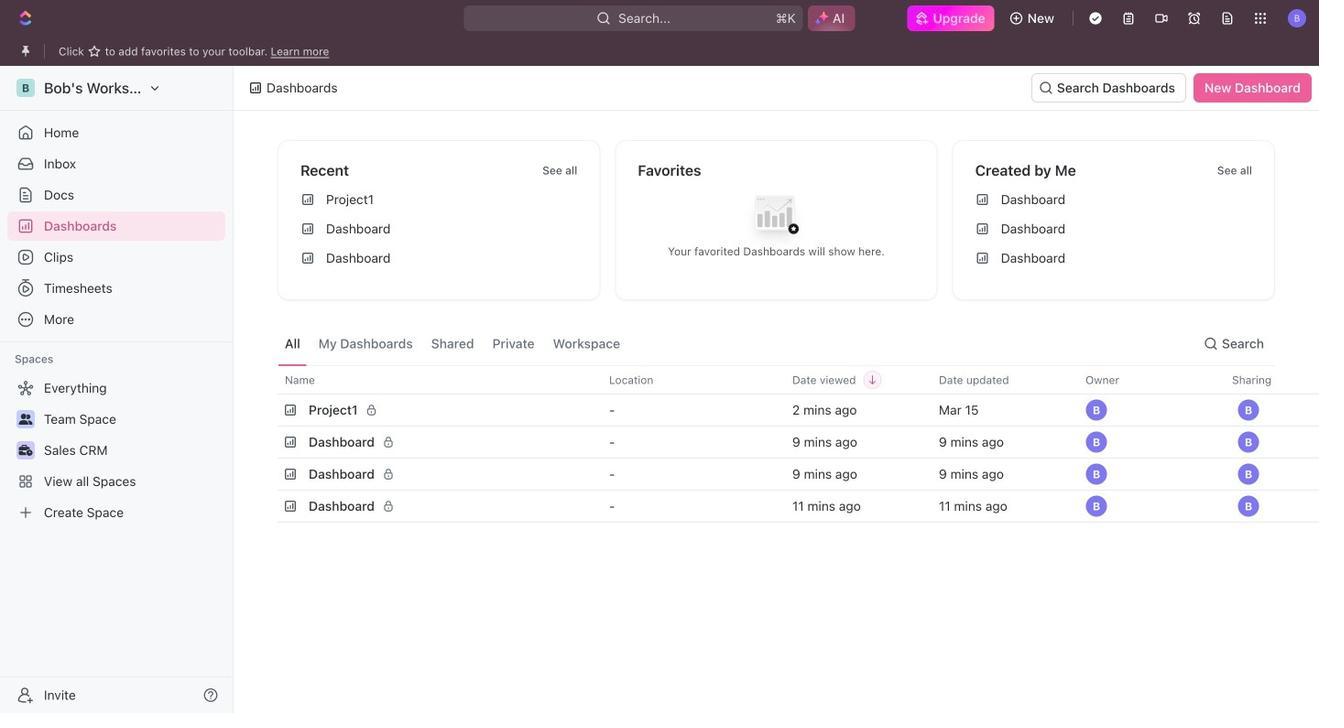 Task type: vqa. For each thing, say whether or not it's contained in the screenshot.
table
yes



Task type: locate. For each thing, give the bounding box(es) containing it.
tree inside sidebar navigation
[[7, 374, 225, 528]]

bob's workspace, , element
[[16, 79, 35, 97]]

user group image
[[19, 414, 33, 425]]

tree
[[7, 374, 225, 528]]

bob, , element
[[1086, 400, 1108, 422], [1238, 400, 1260, 422], [1086, 432, 1108, 454], [1238, 432, 1260, 454], [1086, 464, 1108, 486], [1238, 464, 1260, 486], [1086, 496, 1108, 518], [1238, 496, 1260, 518]]

tab list
[[278, 323, 628, 366]]

no favorited dashboards image
[[740, 182, 813, 255]]

1 row from the top
[[278, 366, 1320, 395]]

3 row from the top
[[278, 424, 1320, 461]]

row
[[278, 366, 1320, 395], [278, 392, 1320, 429], [278, 424, 1320, 461], [278, 456, 1320, 493], [278, 488, 1320, 525]]

sidebar navigation
[[0, 66, 237, 714]]

business time image
[[19, 445, 33, 456]]

table
[[278, 366, 1320, 525]]



Task type: describe. For each thing, give the bounding box(es) containing it.
2 row from the top
[[278, 392, 1320, 429]]

5 row from the top
[[278, 488, 1320, 525]]

4 row from the top
[[278, 456, 1320, 493]]



